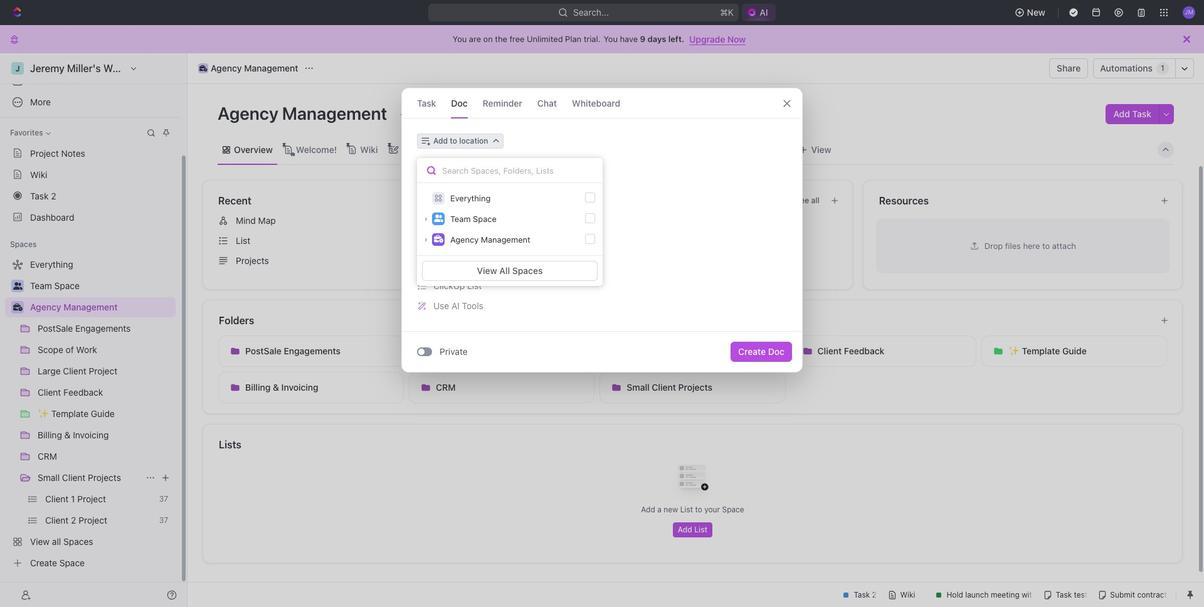 Task type: locate. For each thing, give the bounding box(es) containing it.
favorites button
[[5, 125, 56, 141]]

create
[[738, 346, 766, 357]]

list
[[236, 235, 250, 246], [467, 280, 482, 291], [681, 505, 693, 514], [695, 525, 708, 535]]

write
[[434, 203, 455, 214]]

0 vertical spatial 1
[[1161, 63, 1165, 73]]

add for add a new list to your space
[[641, 505, 655, 514]]

0 horizontal spatial agency management link
[[30, 297, 173, 317]]

1 vertical spatial small
[[38, 472, 60, 483]]

0 vertical spatial projects
[[236, 255, 269, 266]]

1 horizontal spatial small client projects
[[627, 382, 713, 393]]

tree containing agency management
[[5, 255, 176, 573]]

0 horizontal spatial scope
[[436, 346, 462, 356]]

space
[[473, 214, 497, 224], [722, 505, 744, 514]]

add new
[[427, 223, 463, 232]]

you
[[453, 34, 467, 44], [604, 34, 618, 44]]

list down the mind
[[236, 235, 250, 246]]

blank
[[434, 183, 456, 194]]

wiki link
[[358, 141, 378, 158], [5, 164, 176, 184]]

free
[[510, 34, 525, 44]]

0 horizontal spatial to
[[450, 136, 457, 146]]

project down favorites button
[[30, 148, 59, 158]]

&
[[273, 382, 279, 393]]

crm
[[436, 382, 456, 393]]

scope
[[638, 255, 663, 266], [436, 346, 462, 356]]

of down resource management 'link'
[[666, 255, 674, 266]]

0 vertical spatial work
[[676, 255, 697, 266]]

process
[[542, 144, 575, 155]]

0 horizontal spatial small client projects
[[38, 472, 121, 483]]

✨ template guide button
[[982, 336, 1168, 367]]

1 horizontal spatial see all button
[[791, 193, 825, 208]]

add to location button
[[417, 134, 503, 149]]

0 horizontal spatial all
[[499, 196, 507, 205]]

agency management
[[211, 63, 298, 73], [218, 103, 391, 124], [450, 235, 531, 245], [30, 302, 118, 312]]

‎task
[[30, 190, 49, 201]]

1 vertical spatial project
[[598, 255, 627, 266]]

‎task 2
[[30, 190, 56, 201]]

scope right the a
[[638, 255, 663, 266]]

1 vertical spatial task
[[1133, 109, 1152, 119]]

1 horizontal spatial business time image
[[434, 236, 443, 243]]

space right your
[[722, 505, 744, 514]]

scope of work button
[[409, 336, 595, 367]]

0 vertical spatial task
[[417, 98, 436, 108]]

0 horizontal spatial new
[[446, 223, 463, 232]]

spaces down dashboard
[[10, 240, 37, 249]]

1 horizontal spatial space
[[722, 505, 744, 514]]

1 vertical spatial business time image
[[434, 236, 443, 243]]

client inside sidebar 'navigation'
[[62, 472, 86, 483]]

add list
[[678, 525, 708, 535]]

with
[[457, 203, 474, 214]]

0 vertical spatial wiki link
[[358, 141, 378, 158]]

trial.
[[584, 34, 601, 44]]

new button
[[1010, 3, 1053, 23]]

you left the are
[[453, 34, 467, 44]]

doc right task button
[[451, 98, 468, 108]]

1 vertical spatial scope
[[436, 346, 462, 356]]

small client projects inside button
[[627, 382, 713, 393]]

drop
[[985, 241, 1003, 251]]

upgrade
[[690, 34, 725, 44]]

1 horizontal spatial see all
[[796, 196, 820, 205]]

0 horizontal spatial spaces
[[10, 240, 37, 249]]

1 vertical spatial space
[[722, 505, 744, 514]]

organizational chart link
[[399, 141, 487, 158]]

1 vertical spatial of
[[465, 346, 473, 356]]

postsale engagements button
[[218, 336, 404, 367]]

2 vertical spatial projects
[[88, 472, 121, 483]]

1 down resource on the top
[[592, 255, 596, 266]]

0 vertical spatial scope
[[638, 255, 663, 266]]

invoicing
[[281, 382, 319, 393]]

work right private
[[475, 346, 497, 356]]

0 horizontal spatial projects
[[88, 472, 121, 483]]

1 all from the left
[[499, 196, 507, 205]]

spaces inside sidebar 'navigation'
[[10, 240, 37, 249]]

see all
[[483, 196, 507, 205], [796, 196, 820, 205]]

0 horizontal spatial space
[[473, 214, 497, 224]]

1 horizontal spatial ai
[[477, 203, 485, 214]]

view
[[477, 265, 497, 276]]

clickup list button
[[413, 276, 791, 296]]

client inside button
[[652, 382, 676, 393]]

project notes link
[[5, 143, 176, 163]]

1 vertical spatial new
[[664, 505, 678, 514]]

are
[[469, 34, 481, 44]]

pencil image
[[418, 205, 426, 213]]

add inside button
[[434, 136, 448, 146]]

add for add list
[[678, 525, 693, 535]]

0 horizontal spatial work
[[475, 346, 497, 356]]

1 horizontal spatial small
[[627, 382, 650, 393]]

1 horizontal spatial to
[[695, 505, 703, 514]]

task inside button
[[1133, 109, 1152, 119]]

projects
[[236, 255, 269, 266], [679, 382, 713, 393], [88, 472, 121, 483]]

1 horizontal spatial new
[[664, 505, 678, 514]]

1 horizontal spatial spaces
[[512, 265, 543, 276]]

1 right automations
[[1161, 63, 1165, 73]]

projects inside button
[[679, 382, 713, 393]]

0 vertical spatial small
[[627, 382, 650, 393]]

untitled
[[566, 215, 598, 226]]

automations
[[1101, 63, 1153, 73]]

on
[[483, 34, 493, 44]]

0 horizontal spatial ai
[[452, 300, 460, 311]]

1 see from the left
[[483, 196, 497, 205]]

0 vertical spatial of
[[666, 255, 674, 266]]

small inside 'small client projects' button
[[627, 382, 650, 393]]

dialog containing task
[[402, 88, 803, 373]]

ai up team space
[[477, 203, 485, 214]]

column
[[434, 260, 465, 271]]

1 vertical spatial ai
[[452, 300, 460, 311]]

resource management
[[566, 235, 659, 246]]

doc
[[451, 98, 468, 108], [768, 346, 785, 357]]

2
[[51, 190, 56, 201]]

1 horizontal spatial doc
[[768, 346, 785, 357]]

no lists icon. image
[[668, 455, 718, 505]]

wiki link right the welcome!
[[358, 141, 378, 158]]

use
[[434, 300, 449, 311]]

list down view
[[467, 280, 482, 291]]

tree
[[5, 255, 176, 573]]

0 horizontal spatial task
[[417, 98, 436, 108]]

0 horizontal spatial small
[[38, 472, 60, 483]]

list down add a new list to your space
[[695, 525, 708, 535]]

list up the add list
[[681, 505, 693, 514]]

business time image
[[13, 304, 22, 311]]

0 horizontal spatial project
[[30, 148, 59, 158]]

upgrade now link
[[690, 34, 746, 44]]

1 vertical spatial agency management link
[[30, 297, 173, 317]]

work
[[676, 255, 697, 266], [475, 346, 497, 356]]

0 horizontal spatial see
[[483, 196, 497, 205]]

0 vertical spatial spaces
[[10, 240, 37, 249]]

plan
[[565, 34, 582, 44]]

0 horizontal spatial doc
[[451, 98, 468, 108]]

table
[[434, 240, 455, 251]]

create doc button
[[731, 342, 792, 362]]

add to location
[[434, 136, 488, 146]]

0 horizontal spatial wiki
[[30, 169, 47, 180]]

overall
[[510, 144, 539, 155]]

1 vertical spatial to
[[1043, 241, 1050, 251]]

space down with
[[473, 214, 497, 224]]

new
[[446, 223, 463, 232], [664, 505, 678, 514]]

task down automations
[[1133, 109, 1152, 119]]

use ai tools button
[[413, 296, 791, 316]]

1 horizontal spatial scope
[[638, 255, 663, 266]]

see all for 2nd see all button from the left
[[796, 196, 820, 205]]

1 horizontal spatial work
[[676, 255, 697, 266]]

wiki up ‎task
[[30, 169, 47, 180]]

guide
[[1063, 346, 1087, 356]]

2 see from the left
[[796, 196, 809, 205]]

of down tools
[[465, 346, 473, 356]]

0 horizontal spatial see all
[[483, 196, 507, 205]]

write with ai button
[[413, 199, 791, 219]]

scope up crm
[[436, 346, 462, 356]]

lists button
[[218, 437, 1168, 452]]

management inside 'link'
[[606, 235, 659, 246]]

0 vertical spatial ai
[[477, 203, 485, 214]]

small client projects inside tree
[[38, 472, 121, 483]]

0 horizontal spatial you
[[453, 34, 467, 44]]

engagements
[[284, 346, 341, 356]]

0 vertical spatial small client projects
[[627, 382, 713, 393]]

1 horizontal spatial 1
[[1161, 63, 1165, 73]]

doc right create
[[768, 346, 785, 357]]

reminder
[[483, 98, 522, 108]]

dialog
[[402, 88, 803, 373]]

client inside button
[[818, 346, 842, 356]]

project left the a
[[598, 255, 627, 266]]

1 vertical spatial 1
[[592, 255, 596, 266]]

everything
[[450, 193, 491, 203]]

0 horizontal spatial business time image
[[199, 65, 207, 72]]

task left doc button
[[417, 98, 436, 108]]

0 vertical spatial business time image
[[199, 65, 207, 72]]

0 vertical spatial to
[[450, 136, 457, 146]]

crm button
[[409, 372, 595, 403]]

1 horizontal spatial see
[[796, 196, 809, 205]]

a
[[658, 505, 662, 514]]

left.
[[669, 34, 685, 44]]

1 see all from the left
[[483, 196, 507, 205]]

resources button
[[879, 193, 1151, 208]]

1 horizontal spatial projects
[[236, 255, 269, 266]]

1 vertical spatial projects
[[679, 382, 713, 393]]

9
[[640, 34, 646, 44]]

scope inside the "scope of work" button
[[436, 346, 462, 356]]

add to location button
[[417, 134, 503, 149]]

management inside sidebar 'navigation'
[[63, 302, 118, 312]]

task
[[417, 98, 436, 108], [1133, 109, 1152, 119]]

spaces right the all
[[512, 265, 543, 276]]

welcome!
[[296, 144, 337, 155]]

business time image
[[199, 65, 207, 72], [434, 236, 443, 243]]

1 vertical spatial work
[[475, 346, 497, 356]]

0 vertical spatial new
[[446, 223, 463, 232]]

✨
[[1009, 346, 1020, 356]]

client feedback
[[818, 346, 885, 356]]

1 horizontal spatial all
[[811, 196, 820, 205]]

new right a in the right bottom of the page
[[664, 505, 678, 514]]

add a new list to your space
[[641, 505, 744, 514]]

wiki link up ‎task 2 link
[[5, 164, 176, 184]]

reminder button
[[483, 88, 522, 118]]

0 vertical spatial agency management link
[[195, 61, 302, 76]]

ai right use
[[452, 300, 460, 311]]

new down write with ai
[[446, 223, 463, 232]]

1 vertical spatial spaces
[[512, 265, 543, 276]]

2 horizontal spatial projects
[[679, 382, 713, 393]]

new inside dialog
[[446, 223, 463, 232]]

1 horizontal spatial wiki
[[360, 144, 378, 155]]

1 vertical spatial doc
[[768, 346, 785, 357]]

agency inside sidebar 'navigation'
[[30, 302, 61, 312]]

1 horizontal spatial you
[[604, 34, 618, 44]]

‎task 2 link
[[5, 186, 176, 206]]

0 horizontal spatial of
[[465, 346, 473, 356]]

0 horizontal spatial wiki link
[[5, 164, 176, 184]]

0 vertical spatial project
[[30, 148, 59, 158]]

work down resource management 'link'
[[676, 255, 697, 266]]

wiki right the welcome!
[[360, 144, 378, 155]]

1 horizontal spatial task
[[1133, 109, 1152, 119]]

organizational chart
[[401, 144, 487, 155]]

see all for 1st see all button from left
[[483, 196, 507, 205]]

0 horizontal spatial see all button
[[478, 193, 512, 208]]

add for add task
[[1114, 109, 1130, 119]]

1 vertical spatial small client projects
[[38, 472, 121, 483]]

1 vertical spatial wiki
[[30, 169, 47, 180]]

project inside "project notes" link
[[30, 148, 59, 158]]

you left have
[[604, 34, 618, 44]]

chart
[[464, 144, 487, 155]]

2 see all from the left
[[796, 196, 820, 205]]

mind map link
[[213, 211, 517, 231]]



Task type: describe. For each thing, give the bounding box(es) containing it.
untitled link
[[544, 211, 847, 231]]

user group image
[[434, 215, 443, 222]]

tools
[[462, 300, 484, 311]]

agency management link inside tree
[[30, 297, 173, 317]]

unlimited
[[527, 34, 563, 44]]

1 horizontal spatial agency management link
[[195, 61, 302, 76]]

work inside button
[[475, 346, 497, 356]]

dashboard
[[30, 212, 74, 222]]

tree inside sidebar 'navigation'
[[5, 255, 176, 573]]

add for add to location
[[434, 136, 448, 146]]

dashboards link
[[5, 71, 176, 91]]

client 1 project a scope of work
[[566, 255, 697, 266]]

to inside button
[[450, 136, 457, 146]]

notes
[[61, 148, 85, 158]]

folders
[[219, 315, 254, 326]]

clickup list
[[434, 280, 482, 291]]

the
[[495, 34, 507, 44]]

add task button
[[1106, 104, 1159, 124]]

1 horizontal spatial of
[[666, 255, 674, 266]]

billing & invoicing
[[245, 382, 319, 393]]

attach
[[1053, 241, 1077, 251]]

page
[[458, 183, 478, 194]]

wiki inside sidebar 'navigation'
[[30, 169, 47, 180]]

chat
[[538, 98, 557, 108]]

client feedback button
[[791, 336, 977, 367]]

of inside button
[[465, 346, 473, 356]]

1 see all button from the left
[[478, 193, 512, 208]]

add for add new
[[427, 223, 444, 232]]

0 vertical spatial wiki
[[360, 144, 378, 155]]

resources
[[879, 195, 929, 206]]

resource
[[566, 235, 604, 246]]

use ai tools
[[434, 300, 484, 311]]

billing & invoicing button
[[218, 372, 404, 403]]

postsale
[[245, 346, 282, 356]]

Name this Doc... field
[[402, 156, 802, 171]]

1 vertical spatial wiki link
[[5, 164, 176, 184]]

view all spaces
[[477, 265, 543, 276]]

project notes
[[30, 148, 85, 158]]

agency management inside tree
[[30, 302, 118, 312]]

0 vertical spatial doc
[[451, 98, 468, 108]]

search...
[[574, 7, 609, 18]]

a
[[629, 255, 635, 266]]

team space
[[450, 214, 497, 224]]

files
[[1006, 241, 1021, 251]]

2 vertical spatial to
[[695, 505, 703, 514]]

dashboards
[[30, 75, 79, 86]]

timeline
[[598, 144, 633, 155]]

write with ai
[[434, 203, 485, 214]]

billing
[[245, 382, 271, 393]]

days
[[648, 34, 666, 44]]

2 you from the left
[[604, 34, 618, 44]]

1 horizontal spatial project
[[598, 255, 627, 266]]

doc inside button
[[768, 346, 785, 357]]

private
[[440, 346, 468, 357]]

folders button
[[218, 313, 1151, 328]]

small client projects link
[[38, 468, 141, 488]]

whiteboard button
[[572, 88, 621, 118]]

here
[[1024, 241, 1040, 251]]

list link
[[213, 231, 517, 251]]

have
[[620, 34, 638, 44]]

share
[[1057, 63, 1081, 73]]

blank page
[[434, 183, 478, 194]]

sidebar navigation
[[0, 53, 188, 607]]

you are on the free unlimited plan trial. you have 9 days left. upgrade now
[[453, 34, 746, 44]]

2 horizontal spatial to
[[1043, 241, 1050, 251]]

task inside dialog
[[417, 98, 436, 108]]

new
[[1027, 7, 1046, 18]]

blank page button
[[413, 179, 791, 199]]

favorites
[[10, 128, 43, 137]]

projects inside tree
[[88, 472, 121, 483]]

create doc
[[738, 346, 785, 357]]

map
[[258, 215, 276, 226]]

0 vertical spatial space
[[473, 214, 497, 224]]

lists
[[219, 439, 241, 450]]

overall process link
[[508, 141, 575, 158]]

welcome! link
[[294, 141, 337, 158]]

0 horizontal spatial 1
[[592, 255, 596, 266]]

drop files here to attach
[[985, 241, 1077, 251]]

list inside 'button'
[[467, 280, 482, 291]]

your
[[705, 505, 720, 514]]

scope of work
[[436, 346, 497, 356]]

task button
[[417, 88, 436, 118]]

feedback
[[844, 346, 885, 356]]

resource management link
[[544, 231, 847, 251]]

view all spaces button
[[422, 261, 598, 281]]

1 horizontal spatial wiki link
[[358, 141, 378, 158]]

2 all from the left
[[811, 196, 820, 205]]

template
[[1022, 346, 1061, 356]]

2 see all button from the left
[[791, 193, 825, 208]]

overview
[[234, 144, 273, 155]]

add list button
[[673, 523, 713, 538]]

1 you from the left
[[453, 34, 467, 44]]

spaces inside button
[[512, 265, 543, 276]]

now
[[728, 34, 746, 44]]

projects link
[[213, 251, 517, 271]]

postsale engagements
[[245, 346, 341, 356]]

list inside button
[[695, 525, 708, 535]]

small client projects button
[[600, 372, 786, 403]]

small inside small client projects link
[[38, 472, 60, 483]]

column button
[[413, 256, 791, 276]]

✨ template guide
[[1009, 346, 1087, 356]]

mind map
[[236, 215, 276, 226]]

Search Spaces, Folders, Lists text field
[[417, 158, 603, 183]]

add task
[[1114, 109, 1152, 119]]

⌘k
[[721, 7, 734, 18]]



Task type: vqa. For each thing, say whether or not it's contained in the screenshot.
Task
yes



